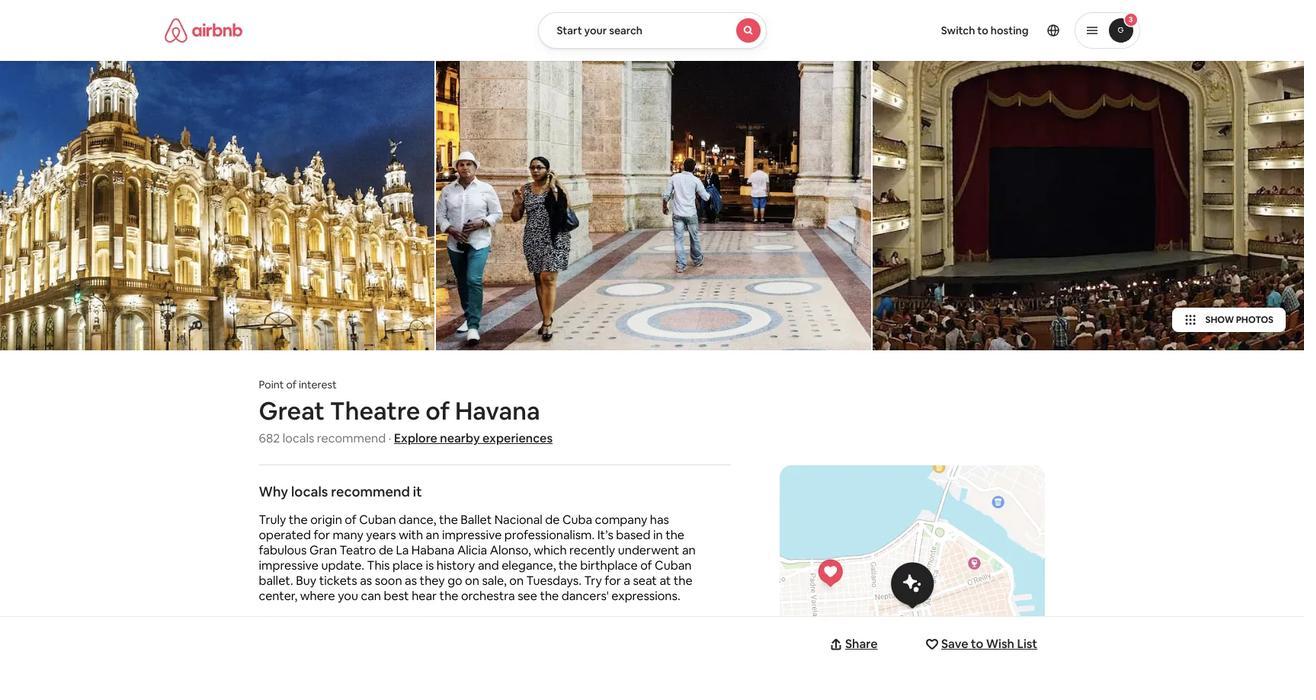 Task type: locate. For each thing, give the bounding box(es) containing it.
the left try
[[559, 558, 578, 574]]

birthplace
[[580, 558, 638, 574]]

is
[[426, 558, 434, 574]]

to right save
[[972, 637, 984, 653]]

locals down great in the left of the page
[[283, 431, 314, 447]]

share button
[[827, 630, 885, 660]]

0 vertical spatial impressive
[[442, 528, 502, 544]]

to inside button
[[972, 637, 984, 653]]

fabulous
[[259, 543, 307, 559]]

show photos button
[[1172, 308, 1286, 333]]

place
[[393, 558, 423, 574]]

1 vertical spatial impressive
[[259, 558, 319, 574]]

see
[[518, 589, 537, 605]]

the right see
[[540, 589, 559, 605]]

1 horizontal spatial de
[[545, 513, 560, 529]]

share
[[845, 637, 878, 653]]

1 vertical spatial for
[[605, 574, 621, 590]]

this
[[367, 558, 390, 574]]

you
[[338, 589, 358, 605]]

tickets
[[319, 574, 357, 590]]

teatro
[[340, 543, 376, 559]]

to right the switch
[[978, 24, 989, 37]]

0 horizontal spatial de
[[379, 543, 393, 559]]

2 on from the left
[[510, 574, 524, 590]]

1 horizontal spatial as
[[405, 574, 417, 590]]

on right sale,
[[510, 574, 524, 590]]

alicia
[[457, 543, 487, 559]]

cuba
[[563, 513, 593, 529]]

an right in
[[682, 543, 696, 559]]

ballet
[[461, 513, 492, 529]]

recommend down theatre
[[317, 431, 386, 447]]

to for switch
[[978, 24, 989, 37]]

an
[[426, 528, 440, 544], [682, 543, 696, 559]]

many
[[333, 528, 364, 544]]

1 horizontal spatial an
[[682, 543, 696, 559]]

1 vertical spatial to
[[972, 637, 984, 653]]

0 horizontal spatial as
[[360, 574, 372, 590]]

1 horizontal spatial on
[[510, 574, 524, 590]]

the right in
[[666, 528, 685, 544]]

truly the origin of cuban dance, the ballet nacional de cuba company has operated for many years with an impressive professionalism. it's based in the fabulous gran teatro de la habana alicia alonso, which recently underwent an impressive update. this place is history and elegance, the birthplace of cuban ballet.   buy tickets as soon as they go on sale, on tuesdays. try for a seat at the center, where you can best hear the orchestra see the dancers' expressions.
[[259, 513, 696, 605]]

underwent
[[618, 543, 680, 559]]

start your search button
[[538, 12, 767, 49]]

0 horizontal spatial on
[[465, 574, 480, 590]]

cuban up teatro
[[359, 513, 396, 529]]

list
[[1018, 637, 1038, 653]]

the left ballet
[[439, 513, 458, 529]]

as
[[360, 574, 372, 590], [405, 574, 417, 590]]

try
[[584, 574, 602, 590]]

0 vertical spatial recommend
[[317, 431, 386, 447]]

of
[[286, 378, 297, 392], [426, 396, 450, 427], [345, 513, 357, 529], [641, 558, 652, 574]]

photo of great theatre of havana image
[[0, 61, 435, 351], [0, 61, 435, 351]]

cuban down in
[[655, 558, 692, 574]]

3 button
[[1075, 12, 1140, 49]]

locals up the origin
[[291, 484, 328, 501]]

3
[[1129, 14, 1133, 24]]

0 vertical spatial locals
[[283, 431, 314, 447]]

of right the origin
[[345, 513, 357, 529]]

Start your search search field
[[538, 12, 767, 49]]

best
[[384, 589, 409, 605]]

great
[[259, 396, 325, 427]]

wish
[[987, 637, 1015, 653]]

to inside "link"
[[978, 24, 989, 37]]

in
[[653, 528, 663, 544]]

and
[[478, 558, 499, 574]]

dance,
[[399, 513, 436, 529]]

0 vertical spatial to
[[978, 24, 989, 37]]

ballet.
[[259, 574, 293, 590]]

show photos
[[1206, 314, 1274, 327]]

recommend up years
[[331, 484, 410, 501]]

de left cuba
[[545, 513, 560, 529]]

tuesdays.
[[527, 574, 582, 590]]

of right point
[[286, 378, 297, 392]]

an right with
[[426, 528, 440, 544]]

why locals recommend it
[[259, 484, 422, 501]]

point
[[259, 378, 284, 392]]

recommend
[[317, 431, 386, 447], [331, 484, 410, 501]]

locals inside point of interest great theatre of havana 682 locals recommend · explore nearby experiences
[[283, 431, 314, 447]]

to
[[978, 24, 989, 37], [972, 637, 984, 653]]

de left the la
[[379, 543, 393, 559]]

0 horizontal spatial an
[[426, 528, 440, 544]]

as left they
[[405, 574, 417, 590]]

alonso,
[[490, 543, 531, 559]]

map region
[[769, 379, 1159, 678]]

the right hear
[[440, 589, 459, 605]]

origin
[[310, 513, 342, 529]]

profile element
[[785, 0, 1140, 61]]

1 vertical spatial de
[[379, 543, 393, 559]]

de
[[545, 513, 560, 529], [379, 543, 393, 559]]

0 horizontal spatial impressive
[[259, 558, 319, 574]]

for left many
[[314, 528, 330, 544]]

the right truly
[[289, 513, 308, 529]]

1 vertical spatial recommend
[[331, 484, 410, 501]]

1 horizontal spatial cuban
[[655, 558, 692, 574]]

as left soon
[[360, 574, 372, 590]]

1 horizontal spatial impressive
[[442, 528, 502, 544]]

they
[[420, 574, 445, 590]]

nacional
[[495, 513, 543, 529]]

1 as from the left
[[360, 574, 372, 590]]

recently
[[570, 543, 615, 559]]

hear
[[412, 589, 437, 605]]

cuban
[[359, 513, 396, 529], [655, 558, 692, 574]]

start your search
[[557, 24, 643, 37]]

0 horizontal spatial for
[[314, 528, 330, 544]]

theatre
[[330, 396, 420, 427]]

show
[[1206, 314, 1235, 327]]

·
[[389, 431, 391, 447]]

where
[[300, 589, 335, 605]]

switch
[[941, 24, 975, 37]]

for left a
[[605, 574, 621, 590]]

impressive
[[442, 528, 502, 544], [259, 558, 319, 574]]

years
[[366, 528, 396, 544]]

on right go
[[465, 574, 480, 590]]

explore nearby experiences button
[[394, 431, 553, 447]]

0 horizontal spatial cuban
[[359, 513, 396, 529]]

on
[[465, 574, 480, 590], [510, 574, 524, 590]]

orchestra
[[461, 589, 515, 605]]

switch to hosting
[[941, 24, 1029, 37]]

impressive down "operated"
[[259, 558, 319, 574]]

save to wish list button
[[924, 630, 1046, 660]]

of up "explore"
[[426, 396, 450, 427]]

sale,
[[482, 574, 507, 590]]

for
[[314, 528, 330, 544], [605, 574, 621, 590]]

0 vertical spatial cuban
[[359, 513, 396, 529]]

impressive up history
[[442, 528, 502, 544]]



Task type: describe. For each thing, give the bounding box(es) containing it.
company
[[595, 513, 648, 529]]

682
[[259, 431, 280, 447]]

based
[[616, 528, 651, 544]]

center,
[[259, 589, 298, 605]]

experiences
[[483, 431, 553, 447]]

save
[[942, 637, 969, 653]]

0 vertical spatial for
[[314, 528, 330, 544]]

switch to hosting link
[[932, 14, 1038, 47]]

has
[[650, 513, 669, 529]]

save to wish list
[[942, 637, 1038, 653]]

photos
[[1236, 314, 1274, 327]]

truly
[[259, 513, 286, 529]]

soon
[[375, 574, 402, 590]]

can
[[361, 589, 381, 605]]

buy
[[296, 574, 317, 590]]

at
[[660, 574, 671, 590]]

expressions.
[[612, 589, 681, 605]]

dancers'
[[562, 589, 609, 605]]

1 vertical spatial locals
[[291, 484, 328, 501]]

the right at
[[674, 574, 693, 590]]

recommend inside point of interest great theatre of havana 682 locals recommend · explore nearby experiences
[[317, 431, 386, 447]]

hosting
[[991, 24, 1029, 37]]

la
[[396, 543, 409, 559]]

with
[[399, 528, 423, 544]]

nearby
[[440, 431, 480, 447]]

gran
[[310, 543, 337, 559]]

why
[[259, 484, 288, 501]]

1 on from the left
[[465, 574, 480, 590]]

seat
[[633, 574, 657, 590]]

point of interest great theatre of havana 682 locals recommend · explore nearby experiences
[[259, 378, 553, 447]]

update.
[[321, 558, 365, 574]]

0 vertical spatial de
[[545, 513, 560, 529]]

elegance,
[[502, 558, 556, 574]]

which
[[534, 543, 567, 559]]

start
[[557, 24, 582, 37]]

habana
[[412, 543, 455, 559]]

it
[[413, 484, 422, 501]]

search
[[609, 24, 643, 37]]

havana
[[455, 396, 540, 427]]

professionalism.
[[505, 528, 595, 544]]

1 horizontal spatial for
[[605, 574, 621, 590]]

it's
[[598, 528, 614, 544]]

interest
[[299, 378, 337, 392]]

your
[[584, 24, 607, 37]]

1 vertical spatial cuban
[[655, 558, 692, 574]]

go
[[448, 574, 463, 590]]

to for save
[[972, 637, 984, 653]]

operated
[[259, 528, 311, 544]]

2 as from the left
[[405, 574, 417, 590]]

a
[[624, 574, 631, 590]]

history
[[437, 558, 475, 574]]

of left at
[[641, 558, 652, 574]]

explore
[[394, 431, 438, 447]]



Task type: vqa. For each thing, say whether or not it's contained in the screenshot.
'info' within the Add tax info 'button'
no



